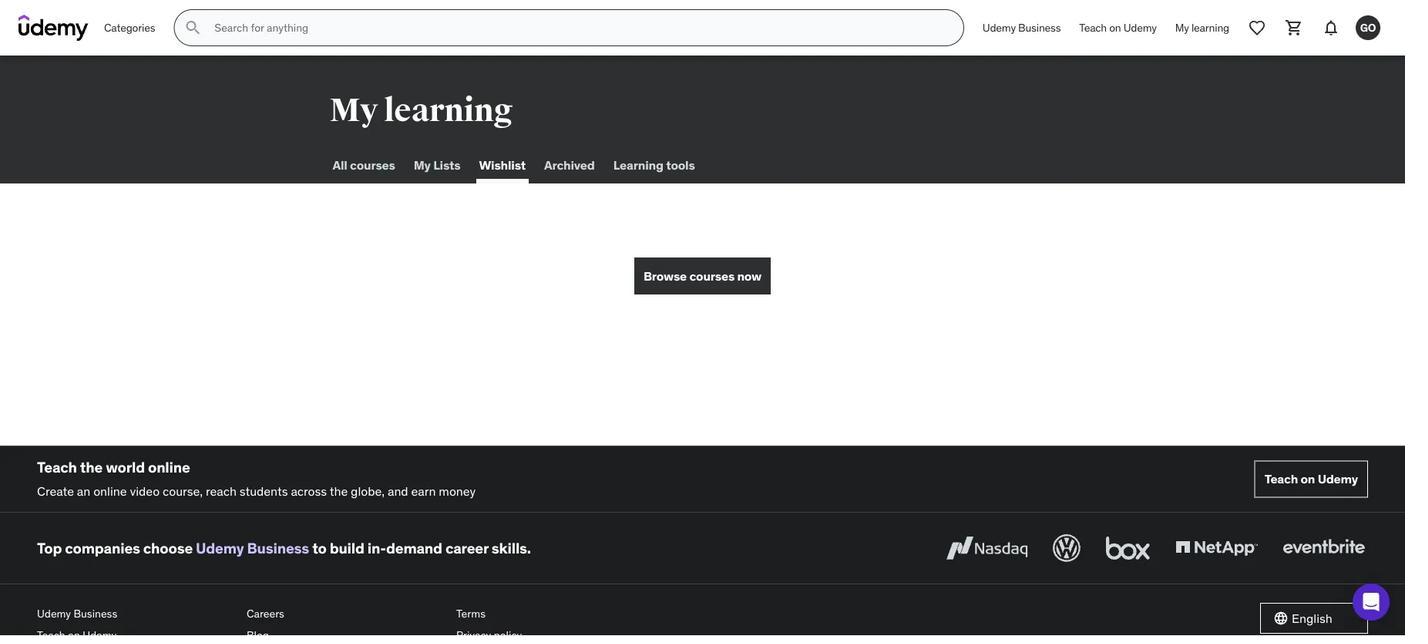 Task type: describe. For each thing, give the bounding box(es) containing it.
video
[[130, 483, 160, 499]]

netapp image
[[1173, 531, 1261, 565]]

browse
[[644, 268, 687, 284]]

english
[[1292, 610, 1333, 626]]

notifications image
[[1322, 19, 1341, 37]]

globe,
[[351, 483, 385, 499]]

reach
[[206, 483, 237, 499]]

0 vertical spatial business
[[1019, 21, 1061, 34]]

my learning link
[[1166, 9, 1239, 46]]

submit search image
[[184, 19, 202, 37]]

1 vertical spatial my learning
[[330, 90, 513, 130]]

0 vertical spatial udemy business
[[983, 21, 1061, 34]]

terms link
[[456, 603, 654, 624]]

go
[[1361, 21, 1377, 34]]

students
[[240, 483, 288, 499]]

categories button
[[95, 9, 165, 46]]

top companies choose udemy business to build in-demand career skills.
[[37, 539, 531, 557]]

tools
[[666, 157, 695, 173]]

my lists link
[[411, 147, 464, 184]]

learning
[[614, 157, 664, 173]]

all
[[333, 157, 348, 173]]

go link
[[1350, 9, 1387, 46]]

demand
[[386, 539, 443, 557]]

2 vertical spatial business
[[74, 607, 117, 620]]

world
[[106, 458, 145, 477]]

1 vertical spatial on
[[1301, 471, 1316, 487]]

0 horizontal spatial the
[[80, 458, 103, 477]]

Search for anything text field
[[212, 15, 945, 41]]

earn
[[411, 483, 436, 499]]

nasdaq image
[[943, 531, 1032, 565]]

1 vertical spatial learning
[[384, 90, 513, 130]]

learning tools
[[614, 157, 695, 173]]

my for my learning link
[[1176, 21, 1190, 34]]

shopping cart with 0 items image
[[1285, 19, 1304, 37]]

lists
[[433, 157, 461, 173]]

wishlist
[[479, 157, 526, 173]]

0 vertical spatial udemy business link
[[974, 9, 1070, 46]]

1 vertical spatial udemy business link
[[196, 539, 309, 557]]

skills.
[[492, 539, 531, 557]]

courses for all
[[350, 157, 395, 173]]

top
[[37, 539, 62, 557]]

0 vertical spatial on
[[1110, 21, 1122, 34]]

career
[[446, 539, 489, 557]]

1 horizontal spatial learning
[[1192, 21, 1230, 34]]



Task type: locate. For each thing, give the bounding box(es) containing it.
create
[[37, 483, 74, 499]]

0 horizontal spatial udemy business
[[37, 607, 117, 620]]

1 horizontal spatial my
[[414, 157, 431, 173]]

0 horizontal spatial teach on udemy
[[1080, 21, 1157, 34]]

an
[[77, 483, 90, 499]]

courses inside the browse courses now link
[[690, 268, 735, 284]]

teach on udemy for topmost the 'teach on udemy' link
[[1080, 21, 1157, 34]]

1 vertical spatial teach on udemy link
[[1255, 461, 1369, 498]]

courses for browse
[[690, 268, 735, 284]]

learning
[[1192, 21, 1230, 34], [384, 90, 513, 130]]

build
[[330, 539, 365, 557]]

choose
[[143, 539, 193, 557]]

1 horizontal spatial on
[[1301, 471, 1316, 487]]

learning up lists
[[384, 90, 513, 130]]

1 horizontal spatial udemy business
[[983, 21, 1061, 34]]

my left wishlist image
[[1176, 21, 1190, 34]]

2 horizontal spatial my
[[1176, 21, 1190, 34]]

business
[[1019, 21, 1061, 34], [247, 539, 309, 557], [74, 607, 117, 620]]

udemy business
[[983, 21, 1061, 34], [37, 607, 117, 620]]

online
[[148, 458, 190, 477], [93, 483, 127, 499]]

0 vertical spatial teach on udemy
[[1080, 21, 1157, 34]]

1 vertical spatial courses
[[690, 268, 735, 284]]

my for my lists link
[[414, 157, 431, 173]]

english button
[[1261, 603, 1369, 634]]

teach on udemy for the 'teach on udemy' link to the bottom
[[1265, 471, 1359, 487]]

wishlist link
[[476, 147, 529, 184]]

0 horizontal spatial online
[[93, 483, 127, 499]]

companies
[[65, 539, 140, 557]]

0 vertical spatial online
[[148, 458, 190, 477]]

archived
[[544, 157, 595, 173]]

0 vertical spatial learning
[[1192, 21, 1230, 34]]

1 horizontal spatial teach on udemy
[[1265, 471, 1359, 487]]

2 vertical spatial my
[[414, 157, 431, 173]]

careers link
[[247, 603, 444, 624]]

1 horizontal spatial business
[[247, 539, 309, 557]]

1 horizontal spatial the
[[330, 483, 348, 499]]

1 horizontal spatial my learning
[[1176, 21, 1230, 34]]

across
[[291, 483, 327, 499]]

1 vertical spatial online
[[93, 483, 127, 499]]

1 vertical spatial udemy business
[[37, 607, 117, 620]]

teach on udemy
[[1080, 21, 1157, 34], [1265, 471, 1359, 487]]

and
[[388, 483, 408, 499]]

volkswagen image
[[1050, 531, 1084, 565]]

wishlist image
[[1248, 19, 1267, 37]]

browse courses now link
[[635, 258, 771, 295]]

teach
[[1080, 21, 1107, 34], [37, 458, 77, 477], [1265, 471, 1299, 487]]

1 vertical spatial business
[[247, 539, 309, 557]]

1 vertical spatial my
[[330, 90, 378, 130]]

box image
[[1103, 531, 1154, 565]]

all courses
[[333, 157, 395, 173]]

terms
[[456, 607, 486, 620]]

the
[[80, 458, 103, 477], [330, 483, 348, 499]]

0 horizontal spatial learning
[[384, 90, 513, 130]]

0 horizontal spatial teach on udemy link
[[1070, 9, 1166, 46]]

on
[[1110, 21, 1122, 34], [1301, 471, 1316, 487]]

0 vertical spatial my learning
[[1176, 21, 1230, 34]]

my learning up my lists
[[330, 90, 513, 130]]

online up course,
[[148, 458, 190, 477]]

eventbrite image
[[1280, 531, 1369, 565]]

teach the world online create an online video course, reach students across the globe, and earn money
[[37, 458, 476, 499]]

now
[[737, 268, 762, 284]]

courses right all
[[350, 157, 395, 173]]

0 horizontal spatial business
[[74, 607, 117, 620]]

money
[[439, 483, 476, 499]]

udemy
[[983, 21, 1016, 34], [1124, 21, 1157, 34], [1318, 471, 1359, 487], [196, 539, 244, 557], [37, 607, 71, 620]]

my
[[1176, 21, 1190, 34], [330, 90, 378, 130], [414, 157, 431, 173]]

2 horizontal spatial teach
[[1265, 471, 1299, 487]]

1 horizontal spatial teach
[[1080, 21, 1107, 34]]

udemy image
[[19, 15, 89, 41]]

1 horizontal spatial teach on udemy link
[[1255, 461, 1369, 498]]

my learning
[[1176, 21, 1230, 34], [330, 90, 513, 130]]

my left lists
[[414, 157, 431, 173]]

course,
[[163, 483, 203, 499]]

the left globe,
[[330, 483, 348, 499]]

careers
[[247, 607, 284, 620]]

my learning left wishlist image
[[1176, 21, 1230, 34]]

2 vertical spatial udemy business link
[[37, 603, 234, 624]]

0 horizontal spatial my
[[330, 90, 378, 130]]

learning left wishlist image
[[1192, 21, 1230, 34]]

courses
[[350, 157, 395, 173], [690, 268, 735, 284]]

0 horizontal spatial my learning
[[330, 90, 513, 130]]

teach inside teach the world online create an online video course, reach students across the globe, and earn money
[[37, 458, 77, 477]]

browse courses now
[[644, 268, 762, 284]]

courses left now
[[690, 268, 735, 284]]

courses inside all courses link
[[350, 157, 395, 173]]

archived link
[[541, 147, 598, 184]]

my lists
[[414, 157, 461, 173]]

to
[[312, 539, 327, 557]]

0 vertical spatial courses
[[350, 157, 395, 173]]

0 horizontal spatial teach
[[37, 458, 77, 477]]

0 horizontal spatial on
[[1110, 21, 1122, 34]]

1 vertical spatial the
[[330, 483, 348, 499]]

0 vertical spatial teach on udemy link
[[1070, 9, 1166, 46]]

small image
[[1274, 611, 1289, 626]]

1 vertical spatial teach on udemy
[[1265, 471, 1359, 487]]

learning tools link
[[610, 147, 698, 184]]

my inside my lists link
[[414, 157, 431, 173]]

all courses link
[[330, 147, 398, 184]]

my up all courses
[[330, 90, 378, 130]]

online right an
[[93, 483, 127, 499]]

categories
[[104, 21, 155, 34]]

0 vertical spatial the
[[80, 458, 103, 477]]

my inside my learning link
[[1176, 21, 1190, 34]]

in-
[[368, 539, 386, 557]]

teach on udemy link
[[1070, 9, 1166, 46], [1255, 461, 1369, 498]]

0 horizontal spatial courses
[[350, 157, 395, 173]]

the up an
[[80, 458, 103, 477]]

2 horizontal spatial business
[[1019, 21, 1061, 34]]

udemy business link
[[974, 9, 1070, 46], [196, 539, 309, 557], [37, 603, 234, 624]]

0 vertical spatial my
[[1176, 21, 1190, 34]]

1 horizontal spatial courses
[[690, 268, 735, 284]]

1 horizontal spatial online
[[148, 458, 190, 477]]



Task type: vqa. For each thing, say whether or not it's contained in the screenshot.
the "Categories" dropdown button
yes



